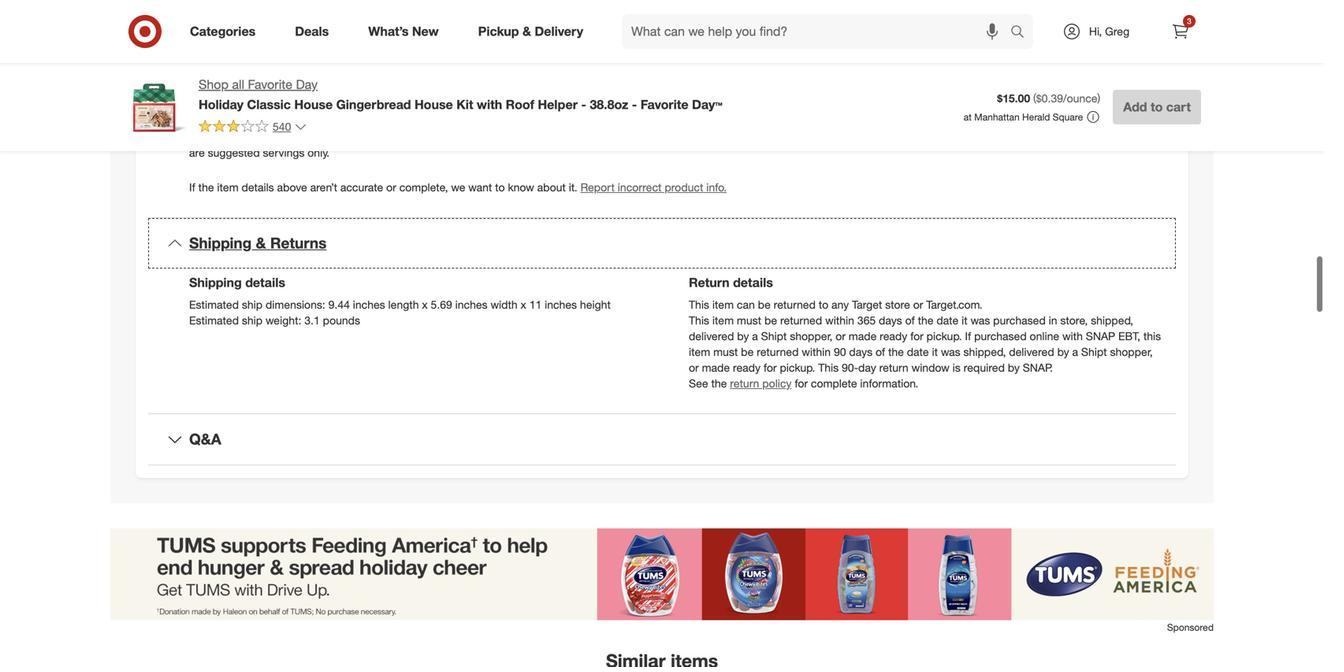 Task type: vqa. For each thing, say whether or not it's contained in the screenshot.
return to the bottom
yes



Task type: locate. For each thing, give the bounding box(es) containing it.
classic
[[247, 97, 291, 112]]

by down can
[[737, 330, 749, 343]]

540 link
[[199, 119, 307, 137]]

the up "manufacturers"
[[645, 83, 661, 97]]

details inside return details this item can be returned to any target store or target.com. this item must be returned within 365 days of the date it was purchased in store, shipped, delivered by a shipt shopper, or made ready for pickup. if purchased online with snap ebt, this item must be returned within 90 days of the date it was shipped, delivered by a shipt shopper, or made ready for pickup. this 90-day return window is required by snap. see the return policy for complete information.
[[733, 275, 773, 291]]

complete, left we
[[399, 181, 448, 194]]

this
[[247, 83, 265, 97], [283, 99, 301, 112], [1143, 330, 1161, 343]]

target up kit
[[440, 83, 470, 97]]

only. up from
[[415, 83, 437, 97]]

0 horizontal spatial pickup.
[[780, 361, 815, 375]]

1 horizontal spatial sites
[[1068, 83, 1091, 97]]

1 horizontal spatial complete,
[[399, 181, 448, 194]]

1 vertical spatial was
[[941, 345, 960, 359]]

must up the return policy "link"
[[713, 345, 738, 359]]

2 house from the left
[[415, 97, 453, 112]]

required
[[964, 361, 1005, 375]]

be
[[758, 298, 771, 312], [764, 314, 777, 328], [741, 345, 754, 359]]

ship left dimensions:
[[242, 298, 263, 312]]

roof
[[506, 97, 534, 112]]

0 horizontal spatial concerns
[[395, 130, 441, 144]]

estimated down shipping & returns
[[189, 298, 239, 312]]

0 horizontal spatial days
[[849, 345, 873, 359]]

on up the holiday
[[232, 83, 244, 97]]

estimated left weight:
[[189, 314, 239, 328]]

that up 38.8oz
[[623, 83, 642, 97]]

if inside grocery disclaimer : content on this site is for reference purposes only.  target does not represent or warrant that the nutrition, ingredient, allergen and other product information on our web or mobile sites are accurate or complete, since this information comes from the product manufacturers.  on occasion, manufacturers may improve or change their product formulas and update their labels.  we recommend that you do not rely solely on the information presented on our web or mobile sites and that you review the product's label or contact the manufacturer directly if you have specific product concerns or questions.  if you have specific healthcare concerns or questions about the products displayed, please contact your licensed healthcare professional for advice or answers.  any additional pictures are suggested servings only.
[[243, 130, 249, 144]]

or up 'on'
[[570, 83, 580, 97]]

2 vertical spatial information
[[331, 114, 387, 128]]

dimensions:
[[266, 298, 325, 312]]

your
[[735, 130, 756, 144]]

2 their from the left
[[995, 99, 1017, 112]]

2 ship from the top
[[242, 314, 263, 328]]

0 horizontal spatial only.
[[308, 146, 329, 160]]

sponsored
[[1167, 622, 1214, 634]]

web up "questions"
[[478, 114, 500, 128]]

be up policy
[[764, 314, 777, 328]]

we
[[1055, 99, 1070, 112]]

days down "store"
[[879, 314, 902, 328]]

returned left any
[[774, 298, 816, 312]]

their down "other"
[[823, 99, 845, 112]]

1 horizontal spatial it
[[962, 314, 968, 328]]

1 horizontal spatial days
[[879, 314, 902, 328]]

:
[[221, 19, 224, 33], [291, 67, 294, 81]]

1 vertical spatial be
[[764, 314, 777, 328]]

returned up policy
[[757, 345, 799, 359]]

&
[[523, 24, 531, 39], [256, 234, 266, 252]]

may
[[704, 99, 725, 112]]

to inside button
[[1151, 99, 1163, 115]]

target up 365
[[852, 298, 882, 312]]

0 horizontal spatial shopper,
[[790, 330, 833, 343]]

licensed
[[759, 130, 801, 144]]

0 vertical spatial purchased
[[993, 314, 1046, 328]]

1 vertical spatial purchased
[[974, 330, 1027, 343]]

shipping inside the shipping details estimated ship dimensions: 9.44 inches length x 5.69 inches width x 11 inches height estimated ship weight: 3.1 pounds
[[189, 275, 242, 291]]

1 vertical spatial that
[[1136, 99, 1155, 112]]

for
[[300, 83, 313, 97], [922, 130, 935, 144], [910, 330, 924, 343], [764, 361, 777, 375], [795, 377, 808, 391]]

delivery
[[535, 24, 583, 39]]

details for shipping
[[245, 275, 285, 291]]

to right the want
[[495, 181, 505, 194]]

made up the "see"
[[702, 361, 730, 375]]

within
[[825, 314, 854, 328], [802, 345, 831, 359]]

2 horizontal spatial this
[[1143, 330, 1161, 343]]

favorite up classic
[[248, 77, 292, 92]]

delivered up the "see"
[[689, 330, 734, 343]]

0 horizontal spatial their
[[823, 99, 845, 112]]

information down reference on the top of page
[[304, 99, 359, 112]]

improve
[[728, 99, 767, 112]]

1 vertical spatial accurate
[[340, 181, 383, 194]]

1 vertical spatial web
[[478, 114, 500, 128]]

365
[[857, 314, 876, 328]]

0 vertical spatial ready
[[880, 330, 907, 343]]

grocery disclaimer : content on this site is for reference purposes only.  target does not represent or warrant that the nutrition, ingredient, allergen and other product information on our web or mobile sites are accurate or complete, since this information comes from the product manufacturers.  on occasion, manufacturers may improve or change their product formulas and update their labels.  we recommend that you do not rely solely on the information presented on our web or mobile sites and that you review the product's label or contact the manufacturer directly if you have specific product concerns or questions.  if you have specific healthcare concerns or questions about the products displayed, please contact your licensed healthcare professional for advice or answers.  any additional pictures are suggested servings only.
[[189, 67, 1155, 160]]

0 vertical spatial days
[[879, 314, 902, 328]]

90
[[834, 345, 846, 359]]

11
[[529, 298, 542, 312]]

within left 90
[[802, 345, 831, 359]]

details up can
[[733, 275, 773, 291]]

shipping inside dropdown button
[[189, 234, 252, 252]]

0 vertical spatial shipt
[[761, 330, 787, 343]]

1 vertical spatial this
[[283, 99, 301, 112]]

pickup. up policy
[[780, 361, 815, 375]]

to left any
[[819, 298, 828, 312]]

1 - from the left
[[581, 97, 586, 112]]

2 horizontal spatial and
[[936, 99, 954, 112]]

1 healthcare from the left
[[341, 130, 392, 144]]

1 vertical spatial shipping
[[189, 275, 242, 291]]

q&a
[[189, 430, 221, 449]]

shop all favorite day holiday classic house gingerbread house kit with roof helper - 38.8oz - favorite day™
[[199, 77, 723, 112]]

3 link
[[1163, 14, 1198, 49]]

shopper,
[[790, 330, 833, 343], [1110, 345, 1153, 359]]

house up presented
[[415, 97, 453, 112]]

to inside return details this item can be returned to any target store or target.com. this item must be returned within 365 days of the date it was purchased in store, shipped, delivered by a shipt shopper, or made ready for pickup. if purchased online with snap ebt, this item must be returned within 90 days of the date it was shipped, delivered by a shipt shopper, or made ready for pickup. this 90-day return window is required by snap. see the return policy for complete information.
[[819, 298, 828, 312]]

- right 'on'
[[581, 97, 586, 112]]

0 horizontal spatial and
[[579, 114, 597, 128]]

have up answers.
[[983, 114, 1006, 128]]

contact down the product's
[[695, 130, 732, 144]]

made down 365
[[849, 330, 877, 343]]

be up the return policy "link"
[[741, 345, 754, 359]]

shipped, up snap
[[1091, 314, 1133, 328]]

: left imported
[[221, 19, 224, 33]]

what's new link
[[355, 14, 458, 49]]

1 horizontal spatial not
[[501, 83, 517, 97]]

information up formulas
[[900, 83, 956, 97]]

since
[[254, 99, 280, 112]]

0 vertical spatial our
[[974, 83, 990, 97]]

2 shipping from the top
[[189, 275, 242, 291]]

was up the window in the bottom right of the page
[[941, 345, 960, 359]]

inches right 9.44
[[353, 298, 385, 312]]

web up manhattan
[[993, 83, 1015, 97]]

(
[[1033, 92, 1036, 105]]

0 vertical spatial this
[[689, 298, 709, 312]]

1 horizontal spatial concerns
[[1093, 114, 1139, 128]]

occasion,
[[579, 99, 627, 112]]

not right do
[[226, 114, 242, 128]]

within down any
[[825, 314, 854, 328]]

0 vertical spatial shopper,
[[790, 330, 833, 343]]

1 horizontal spatial are
[[1094, 83, 1110, 97]]

1 inches from the left
[[353, 298, 385, 312]]

0 horizontal spatial this
[[247, 83, 265, 97]]

know
[[508, 181, 534, 194]]

must
[[737, 314, 761, 328], [713, 345, 738, 359]]

on down shop all favorite day holiday classic house gingerbread house kit with roof helper - 38.8oz - favorite day™
[[443, 114, 456, 128]]

x left 5.69
[[422, 298, 428, 312]]

you down rely
[[252, 130, 270, 144]]

sites
[[1068, 83, 1091, 97], [553, 114, 576, 128]]

1 horizontal spatial mobile
[[1032, 83, 1065, 97]]

formulas
[[890, 99, 932, 112]]

0 horizontal spatial &
[[256, 234, 266, 252]]

& for pickup
[[523, 24, 531, 39]]

1 horizontal spatial of
[[905, 314, 915, 328]]

1 horizontal spatial favorite
[[641, 97, 688, 112]]

or
[[570, 83, 580, 97], [1019, 83, 1029, 97], [189, 99, 199, 112], [770, 99, 780, 112], [503, 114, 513, 128], [773, 114, 783, 128], [1142, 114, 1152, 128], [444, 130, 454, 144], [973, 130, 983, 144], [386, 181, 396, 194], [913, 298, 923, 312], [836, 330, 846, 343], [689, 361, 699, 375]]

0 vertical spatial favorite
[[248, 77, 292, 92]]

favorite up review
[[641, 97, 688, 112]]

1 vertical spatial date
[[907, 345, 929, 359]]

0 vertical spatial ship
[[242, 298, 263, 312]]

from
[[399, 99, 421, 112]]

1 vertical spatial our
[[459, 114, 475, 128]]

by left snap.
[[1008, 361, 1020, 375]]

0 horizontal spatial x
[[422, 298, 428, 312]]

1 horizontal spatial -
[[632, 97, 637, 112]]

is right site
[[289, 83, 297, 97]]

1 vertical spatial within
[[802, 345, 831, 359]]

purchased
[[993, 314, 1046, 328], [974, 330, 1027, 343]]

0 vertical spatial estimated
[[189, 298, 239, 312]]

complete, inside grocery disclaimer : content on this site is for reference purposes only.  target does not represent or warrant that the nutrition, ingredient, allergen and other product information on our web or mobile sites are accurate or complete, since this information comes from the product manufacturers.  on occasion, manufacturers may improve or change their product formulas and update their labels.  we recommend that you do not rely solely on the information presented on our web or mobile sites and that you review the product's label or contact the manufacturer directly if you have specific product concerns or questions.  if you have specific healthcare concerns or questions about the products displayed, please contact your licensed healthcare professional for advice or answers.  any additional pictures are suggested servings only.
[[202, 99, 251, 112]]

0 vertical spatial return
[[879, 361, 909, 375]]

- right 38.8oz
[[632, 97, 637, 112]]

1 horizontal spatial delivered
[[1009, 345, 1054, 359]]

0 horizontal spatial contact
[[695, 130, 732, 144]]

it
[[962, 314, 968, 328], [932, 345, 938, 359]]

complete, up do
[[202, 99, 251, 112]]

1 vertical spatial target
[[852, 298, 882, 312]]

a
[[752, 330, 758, 343], [1072, 345, 1078, 359]]

1 shipping from the top
[[189, 234, 252, 252]]

what's new
[[368, 24, 439, 39]]

this up the solely
[[283, 99, 301, 112]]

to right the add in the top right of the page
[[1151, 99, 1163, 115]]

inches right 5.69
[[455, 298, 488, 312]]

0 vertical spatial a
[[752, 330, 758, 343]]

sites left the ")"
[[1068, 83, 1091, 97]]

is inside grocery disclaimer : content on this site is for reference purposes only.  target does not represent or warrant that the nutrition, ingredient, allergen and other product information on our web or mobile sites are accurate or complete, since this information comes from the product manufacturers.  on occasion, manufacturers may improve or change their product formulas and update their labels.  we recommend that you do not rely solely on the information presented on our web or mobile sites and that you review the product's label or contact the manufacturer directly if you have specific product concerns or questions.  if you have specific healthcare concerns or questions about the products displayed, please contact your licensed healthcare professional for advice or answers.  any additional pictures are suggested servings only.
[[289, 83, 297, 97]]

site
[[268, 83, 285, 97]]

1 horizontal spatial by
[[1008, 361, 1020, 375]]

ready up the return policy "link"
[[733, 361, 761, 375]]

products
[[559, 130, 603, 144]]

allergen
[[765, 83, 805, 97]]

this right ebt, on the right
[[1143, 330, 1161, 343]]

square
[[1053, 111, 1083, 123]]

ready down "store"
[[880, 330, 907, 343]]

0 horizontal spatial mobile
[[516, 114, 550, 128]]

not up 'roof'
[[501, 83, 517, 97]]

warrant
[[583, 83, 620, 97]]

: left day
[[291, 67, 294, 81]]

1 horizontal spatial if
[[243, 130, 249, 144]]

contact
[[787, 114, 824, 128], [695, 130, 732, 144]]

shipt up policy
[[761, 330, 787, 343]]

estimated
[[189, 298, 239, 312], [189, 314, 239, 328]]

accurate right aren't
[[340, 181, 383, 194]]

contact down change
[[787, 114, 824, 128]]

with inside return details this item can be returned to any target store or target.com. this item must be returned within 365 days of the date it was purchased in store, shipped, delivered by a shipt shopper, or made ready for pickup. if purchased online with snap ebt, this item must be returned within 90 days of the date it was shipped, delivered by a shipt shopper, or made ready for pickup. this 90-day return window is required by snap. see the return policy for complete information.
[[1062, 330, 1083, 343]]

1 vertical spatial :
[[291, 67, 294, 81]]

target.com.
[[926, 298, 983, 312]]

the up information. at right bottom
[[888, 345, 904, 359]]

1 horizontal spatial with
[[1062, 330, 1083, 343]]

0 vertical spatial accurate
[[1113, 83, 1155, 97]]

inches
[[353, 298, 385, 312], [455, 298, 488, 312], [545, 298, 577, 312]]

shipping & returns
[[189, 234, 327, 252]]

this down disclaimer
[[247, 83, 265, 97]]

please
[[659, 130, 692, 144]]

if down questions.
[[189, 181, 195, 194]]

is inside return details this item can be returned to any target store or target.com. this item must be returned within 365 days of the date it was purchased in store, shipped, delivered by a shipt shopper, or made ready for pickup. if purchased online with snap ebt, this item must be returned within 90 days of the date it was shipped, delivered by a shipt shopper, or made ready for pickup. this 90-day return window is required by snap. see the return policy for complete information.
[[953, 361, 961, 375]]

or up licensed
[[773, 114, 783, 128]]

x left 11
[[521, 298, 526, 312]]

2 horizontal spatial by
[[1057, 345, 1069, 359]]

1 vertical spatial by
[[1057, 345, 1069, 359]]

image of holiday classic house gingerbread house kit with roof helper - 38.8oz - favorite day™ image
[[123, 76, 186, 139]]

only.
[[415, 83, 437, 97], [308, 146, 329, 160]]

0 horizontal spatial return
[[730, 377, 759, 391]]

incorrect
[[618, 181, 662, 194]]

kit
[[456, 97, 473, 112]]

made
[[849, 330, 877, 343], [702, 361, 730, 375]]

0 vertical spatial specific
[[1009, 114, 1048, 128]]

inches right 11
[[545, 298, 577, 312]]

delivered
[[689, 330, 734, 343], [1009, 345, 1054, 359]]

0 vertical spatial contact
[[787, 114, 824, 128]]

pickup. down "target.com."
[[927, 330, 962, 343]]

advertisement region
[[110, 529, 1214, 621]]

q&a button
[[148, 415, 1176, 465]]

1 horizontal spatial shopper,
[[1110, 345, 1153, 359]]

healthcare down gingerbread
[[341, 130, 392, 144]]

shipt down snap
[[1081, 345, 1107, 359]]

specific down labels.
[[1009, 114, 1048, 128]]

have
[[983, 114, 1006, 128], [273, 130, 296, 144]]

3 inches from the left
[[545, 298, 577, 312]]

the right the "see"
[[711, 377, 727, 391]]

we
[[451, 181, 465, 194]]

1 vertical spatial days
[[849, 345, 873, 359]]

details for return
[[733, 275, 773, 291]]

with down the does
[[477, 97, 502, 112]]

target inside return details this item can be returned to any target store or target.com. this item must be returned within 365 days of the date it was purchased in store, shipped, delivered by a shipt shopper, or made ready for pickup. if purchased online with snap ebt, this item must be returned within 90 days of the date it was shipped, delivered by a shipt shopper, or made ready for pickup. this 90-day return window is required by snap. see the return policy for complete information.
[[852, 298, 882, 312]]

shopper, down any
[[790, 330, 833, 343]]

& left returns
[[256, 234, 266, 252]]

on
[[232, 83, 244, 97], [959, 83, 971, 97], [297, 114, 309, 128], [443, 114, 456, 128]]

0 vertical spatial not
[[501, 83, 517, 97]]

shopper, down ebt, on the right
[[1110, 345, 1153, 359]]

2 vertical spatial if
[[965, 330, 971, 343]]

length
[[388, 298, 419, 312]]

0 horizontal spatial shipped,
[[964, 345, 1006, 359]]

1 horizontal spatial is
[[953, 361, 961, 375]]

it down "target.com."
[[962, 314, 968, 328]]

3
[[1187, 16, 1192, 26]]

accurate inside grocery disclaimer : content on this site is for reference purposes only.  target does not represent or warrant that the nutrition, ingredient, allergen and other product information on our web or mobile sites are accurate or complete, since this information comes from the product manufacturers.  on occasion, manufacturers may improve or change their product formulas and update their labels.  we recommend that you do not rely solely on the information presented on our web or mobile sites and that you review the product's label or contact the manufacturer directly if you have specific product concerns or questions.  if you have specific healthcare concerns or questions about the products displayed, please contact your licensed healthcare professional for advice or answers.  any additional pictures are suggested servings only.
[[1113, 83, 1155, 97]]

shipped,
[[1091, 314, 1133, 328], [964, 345, 1006, 359]]

1 vertical spatial &
[[256, 234, 266, 252]]

2 healthcare from the left
[[804, 130, 856, 144]]

1 vertical spatial have
[[273, 130, 296, 144]]

1 horizontal spatial :
[[291, 67, 294, 81]]

and up "if"
[[936, 99, 954, 112]]

details inside the shipping details estimated ship dimensions: 9.44 inches length x 5.69 inches width x 11 inches height estimated ship weight: 3.1 pounds
[[245, 275, 285, 291]]

presented
[[390, 114, 440, 128]]

be right can
[[758, 298, 771, 312]]

if inside return details this item can be returned to any target store or target.com. this item must be returned within 365 days of the date it was purchased in store, shipped, delivered by a shipt shopper, or made ready for pickup. if purchased online with snap ebt, this item must be returned within 90 days of the date it was shipped, delivered by a shipt shopper, or made ready for pickup. this 90-day return window is required by snap. see the return policy for complete information.
[[965, 330, 971, 343]]

returns
[[270, 234, 327, 252]]

ebt,
[[1118, 330, 1140, 343]]

1 horizontal spatial date
[[937, 314, 959, 328]]

do
[[210, 114, 223, 128]]

or down allergen
[[770, 99, 780, 112]]

healthcare down change
[[804, 130, 856, 144]]

0 horizontal spatial specific
[[299, 130, 338, 144]]

1 vertical spatial are
[[189, 146, 205, 160]]

shipping left returns
[[189, 234, 252, 252]]

1 horizontal spatial to
[[819, 298, 828, 312]]

about left it.
[[537, 181, 566, 194]]

0 horizontal spatial if
[[189, 181, 195, 194]]

0 horizontal spatial inches
[[353, 298, 385, 312]]

1 horizontal spatial return
[[879, 361, 909, 375]]

0 horizontal spatial of
[[876, 345, 885, 359]]

return
[[879, 361, 909, 375], [730, 377, 759, 391]]

1 horizontal spatial contact
[[787, 114, 824, 128]]

date down "target.com."
[[937, 314, 959, 328]]

of up day
[[876, 345, 885, 359]]

is
[[289, 83, 297, 97], [953, 361, 961, 375]]

details up dimensions:
[[245, 275, 285, 291]]

shipping down shipping & returns
[[189, 275, 242, 291]]

house
[[294, 97, 333, 112], [415, 97, 453, 112]]

origin
[[189, 19, 221, 33]]

target
[[440, 83, 470, 97], [852, 298, 882, 312]]

1 horizontal spatial only.
[[415, 83, 437, 97]]

0 horizontal spatial :
[[221, 19, 224, 33]]

1 horizontal spatial x
[[521, 298, 526, 312]]

& inside dropdown button
[[256, 234, 266, 252]]

item
[[217, 181, 239, 194], [712, 298, 734, 312], [712, 314, 734, 328], [689, 345, 710, 359]]

2 horizontal spatial to
[[1151, 99, 1163, 115]]

delivered up snap.
[[1009, 345, 1054, 359]]

-
[[581, 97, 586, 112], [632, 97, 637, 112]]



Task type: describe. For each thing, give the bounding box(es) containing it.
1 horizontal spatial shipt
[[1081, 345, 1107, 359]]

on up update
[[959, 83, 971, 97]]

change
[[783, 99, 820, 112]]

& for shipping
[[256, 234, 266, 252]]

greg
[[1105, 24, 1130, 38]]

0 vertical spatial within
[[825, 314, 854, 328]]

1 horizontal spatial a
[[1072, 345, 1078, 359]]

or left "questions"
[[444, 130, 454, 144]]

width
[[491, 298, 518, 312]]

update
[[957, 99, 992, 112]]

add
[[1123, 99, 1147, 115]]

this inside return details this item can be returned to any target store or target.com. this item must be returned within 365 days of the date it was purchased in store, shipped, delivered by a shipt shopper, or made ready for pickup. if purchased online with snap ebt, this item must be returned within 90 days of the date it was shipped, delivered by a shipt shopper, or made ready for pickup. this 90-day return window is required by snap. see the return policy for complete information.
[[1143, 330, 1161, 343]]

you left do
[[189, 114, 207, 128]]

add to cart
[[1123, 99, 1191, 115]]

the down suggested
[[198, 181, 214, 194]]

or up pictures
[[1142, 114, 1152, 128]]

or left (
[[1019, 83, 1029, 97]]

above
[[277, 181, 307, 194]]

see
[[689, 377, 708, 391]]

1 horizontal spatial web
[[993, 83, 1015, 97]]

details left above
[[242, 181, 274, 194]]

any
[[832, 298, 849, 312]]

2 - from the left
[[632, 97, 637, 112]]

0 vertical spatial have
[[983, 114, 1006, 128]]

professional
[[859, 130, 919, 144]]

0 vertical spatial date
[[937, 314, 959, 328]]

1 vertical spatial favorite
[[641, 97, 688, 112]]

you right "if"
[[962, 114, 980, 128]]

item left can
[[712, 298, 734, 312]]

store,
[[1060, 314, 1088, 328]]

ingredient,
[[710, 83, 762, 97]]

or up the "see"
[[689, 361, 699, 375]]

1 vertical spatial mobile
[[516, 114, 550, 128]]

item up the "see"
[[689, 345, 710, 359]]

0 vertical spatial only.
[[415, 83, 437, 97]]

0 vertical spatial of
[[905, 314, 915, 328]]

represent
[[520, 83, 567, 97]]

questions.
[[189, 130, 240, 144]]

search button
[[1003, 14, 1041, 52]]

recommend
[[1073, 99, 1133, 112]]

weight:
[[266, 314, 301, 328]]

new
[[412, 24, 439, 39]]

want
[[468, 181, 492, 194]]

0 vertical spatial must
[[737, 314, 761, 328]]

for up the window in the bottom right of the page
[[910, 330, 924, 343]]

purposes
[[366, 83, 412, 97]]

3.1
[[304, 314, 320, 328]]

0 vertical spatial information
[[900, 83, 956, 97]]

1 vertical spatial returned
[[780, 314, 822, 328]]

0 horizontal spatial not
[[226, 114, 242, 128]]

1 horizontal spatial that
[[623, 83, 642, 97]]

imported
[[227, 19, 273, 33]]

1 horizontal spatial specific
[[1009, 114, 1048, 128]]

0 vertical spatial mobile
[[1032, 83, 1065, 97]]

1 vertical spatial information
[[304, 99, 359, 112]]

)
[[1097, 92, 1100, 105]]

2 estimated from the top
[[189, 314, 239, 328]]

0 vertical spatial concerns
[[1093, 114, 1139, 128]]

at manhattan herald square
[[964, 111, 1083, 123]]

0 horizontal spatial are
[[189, 146, 205, 160]]

snap
[[1086, 330, 1115, 343]]

0 horizontal spatial web
[[478, 114, 500, 128]]

the left products
[[540, 130, 556, 144]]

1 vertical spatial must
[[713, 345, 738, 359]]

what's
[[368, 24, 409, 39]]

1 horizontal spatial shipped,
[[1091, 314, 1133, 328]]

$0.39
[[1036, 92, 1063, 105]]

/ounce
[[1063, 92, 1097, 105]]

1 their from the left
[[823, 99, 845, 112]]

other
[[829, 83, 855, 97]]

day™
[[692, 97, 723, 112]]

1 house from the left
[[294, 97, 333, 112]]

2 vertical spatial that
[[600, 114, 619, 128]]

origin : imported
[[189, 19, 273, 33]]

2 vertical spatial be
[[741, 345, 754, 359]]

2 vertical spatial this
[[818, 361, 839, 375]]

0 horizontal spatial made
[[702, 361, 730, 375]]

1 vertical spatial specific
[[299, 130, 338, 144]]

all
[[232, 77, 244, 92]]

1 vertical spatial pickup.
[[780, 361, 815, 375]]

What can we help you find? suggestions appear below search field
[[622, 14, 1014, 49]]

1 vertical spatial contact
[[695, 130, 732, 144]]

1 horizontal spatial our
[[974, 83, 990, 97]]

2 inches from the left
[[455, 298, 488, 312]]

$15.00
[[997, 92, 1030, 105]]

0 vertical spatial :
[[221, 19, 224, 33]]

0 vertical spatial returned
[[774, 298, 816, 312]]

1 horizontal spatial pickup.
[[927, 330, 962, 343]]

0 horizontal spatial accurate
[[340, 181, 383, 194]]

rely
[[245, 114, 263, 128]]

0 horizontal spatial sites
[[553, 114, 576, 128]]

item down return
[[712, 314, 734, 328]]

1 x from the left
[[422, 298, 428, 312]]

nutrition,
[[664, 83, 707, 97]]

1 vertical spatial about
[[537, 181, 566, 194]]

labels.
[[1020, 99, 1052, 112]]

day
[[296, 77, 318, 92]]

1 vertical spatial and
[[936, 99, 954, 112]]

advice
[[938, 130, 970, 144]]

1 vertical spatial only.
[[308, 146, 329, 160]]

1 vertical spatial return
[[730, 377, 759, 391]]

0 vertical spatial and
[[808, 83, 826, 97]]

displayed,
[[606, 130, 656, 144]]

with inside shop all favorite day holiday classic house gingerbread house kit with roof helper - 38.8oz - favorite day™
[[477, 97, 502, 112]]

0 vertical spatial sites
[[1068, 83, 1091, 97]]

the up please
[[678, 114, 694, 128]]

answers.
[[986, 130, 1030, 144]]

or up 90
[[836, 330, 846, 343]]

0 horizontal spatial our
[[459, 114, 475, 128]]

comes
[[363, 99, 396, 112]]

or right advice at the right of page
[[973, 130, 983, 144]]

0 horizontal spatial have
[[273, 130, 296, 144]]

deals
[[295, 24, 329, 39]]

0 horizontal spatial by
[[737, 330, 749, 343]]

snap.
[[1023, 361, 1053, 375]]

does
[[473, 83, 498, 97]]

2 vertical spatial by
[[1008, 361, 1020, 375]]

the down "other"
[[827, 114, 842, 128]]

0 vertical spatial are
[[1094, 83, 1110, 97]]

on
[[562, 99, 576, 112]]

9.44
[[328, 298, 350, 312]]

if
[[954, 114, 959, 128]]

any
[[1033, 130, 1051, 144]]

questions
[[457, 130, 506, 144]]

in
[[1049, 314, 1057, 328]]

: inside grocery disclaimer : content on this site is for reference purposes only.  target does not represent or warrant that the nutrition, ingredient, allergen and other product information on our web or mobile sites are accurate or complete, since this information comes from the product manufacturers.  on occasion, manufacturers may improve or change their product formulas and update their labels.  we recommend that you do not rely solely on the information presented on our web or mobile sites and that you review the product's label or contact the manufacturer directly if you have specific product concerns or questions.  if you have specific healthcare concerns or questions about the products displayed, please contact your licensed healthcare professional for advice or answers.  any additional pictures are suggested servings only.
[[291, 67, 294, 81]]

1 ship from the top
[[242, 298, 263, 312]]

online
[[1030, 330, 1059, 343]]

pounds
[[323, 314, 360, 328]]

0 vertical spatial was
[[971, 314, 990, 328]]

return policy link
[[730, 377, 792, 391]]

target inside grocery disclaimer : content on this site is for reference purposes only.  target does not represent or warrant that the nutrition, ingredient, allergen and other product information on our web or mobile sites are accurate or complete, since this information comes from the product manufacturers.  on occasion, manufacturers may improve or change their product formulas and update their labels.  we recommend that you do not rely solely on the information presented on our web or mobile sites and that you review the product's label or contact the manufacturer directly if you have specific product concerns or questions.  if you have specific healthcare concerns or questions about the products displayed, please contact your licensed healthcare professional for advice or answers.  any additional pictures are suggested servings only.
[[440, 83, 470, 97]]

2 x from the left
[[521, 298, 526, 312]]

for up policy
[[764, 361, 777, 375]]

window
[[912, 361, 950, 375]]

on right 540
[[297, 114, 309, 128]]

return details this item can be returned to any target store or target.com. this item must be returned within 365 days of the date it was purchased in store, shipped, delivered by a shipt shopper, or made ready for pickup. if purchased online with snap ebt, this item must be returned within 90 days of the date it was shipped, delivered by a shipt shopper, or made ready for pickup. this 90-day return window is required by snap. see the return policy for complete information.
[[689, 275, 1161, 391]]

0 vertical spatial be
[[758, 298, 771, 312]]

at
[[964, 111, 972, 123]]

shipping for shipping details estimated ship dimensions: 9.44 inches length x 5.69 inches width x 11 inches height estimated ship weight: 3.1 pounds
[[189, 275, 242, 291]]

the down "target.com."
[[918, 314, 934, 328]]

for down "directly"
[[922, 130, 935, 144]]

the down reference on the top of page
[[313, 114, 328, 128]]

item down suggested
[[217, 181, 239, 194]]

1 estimated from the top
[[189, 298, 239, 312]]

categories
[[190, 24, 256, 39]]

manhattan
[[974, 111, 1020, 123]]

manufacturer
[[846, 114, 911, 128]]

1 vertical spatial complete,
[[399, 181, 448, 194]]

complete
[[811, 377, 857, 391]]

for right policy
[[795, 377, 808, 391]]

1 vertical spatial shopper,
[[1110, 345, 1153, 359]]

0 horizontal spatial was
[[941, 345, 960, 359]]

info.
[[706, 181, 727, 194]]

1 vertical spatial concerns
[[395, 130, 441, 144]]

you up the displayed,
[[622, 114, 640, 128]]

1 vertical spatial of
[[876, 345, 885, 359]]

pickup & delivery
[[478, 24, 583, 39]]

or right "store"
[[913, 298, 923, 312]]

540
[[273, 120, 291, 133]]

or left we
[[386, 181, 396, 194]]

shipping for shipping & returns
[[189, 234, 252, 252]]

or down content
[[189, 99, 199, 112]]

1 vertical spatial this
[[689, 314, 709, 328]]

about inside grocery disclaimer : content on this site is for reference purposes only.  target does not represent or warrant that the nutrition, ingredient, allergen and other product information on our web or mobile sites are accurate or complete, since this information comes from the product manufacturers.  on occasion, manufacturers may improve or change their product formulas and update their labels.  we recommend that you do not rely solely on the information presented on our web or mobile sites and that you review the product's label or contact the manufacturer directly if you have specific product concerns or questions.  if you have specific healthcare concerns or questions about the products displayed, please contact your licensed healthcare professional for advice or answers.  any additional pictures are suggested servings only.
[[509, 130, 537, 144]]

1 vertical spatial to
[[495, 181, 505, 194]]

hi,
[[1089, 24, 1102, 38]]

0 horizontal spatial it
[[932, 345, 938, 359]]

1 vertical spatial if
[[189, 181, 195, 194]]

helper
[[538, 97, 578, 112]]

aren't
[[310, 181, 337, 194]]

information.
[[860, 377, 918, 391]]

for right site
[[300, 83, 313, 97]]

pictures
[[1106, 130, 1145, 144]]

0 horizontal spatial delivered
[[689, 330, 734, 343]]

categories link
[[177, 14, 275, 49]]

reference
[[316, 83, 363, 97]]

1 horizontal spatial made
[[849, 330, 877, 343]]

store
[[885, 298, 910, 312]]

the right from
[[425, 99, 440, 112]]

shop
[[199, 77, 229, 92]]

0 horizontal spatial date
[[907, 345, 929, 359]]

day
[[858, 361, 876, 375]]

sponsored region
[[110, 529, 1214, 668]]

2 vertical spatial returned
[[757, 345, 799, 359]]

shipping & returns button
[[148, 219, 1176, 269]]

report
[[581, 181, 615, 194]]

0 horizontal spatial ready
[[733, 361, 761, 375]]

or down 'roof'
[[503, 114, 513, 128]]

0 horizontal spatial a
[[752, 330, 758, 343]]

add to cart button
[[1113, 90, 1201, 125]]

90-
[[842, 361, 858, 375]]



